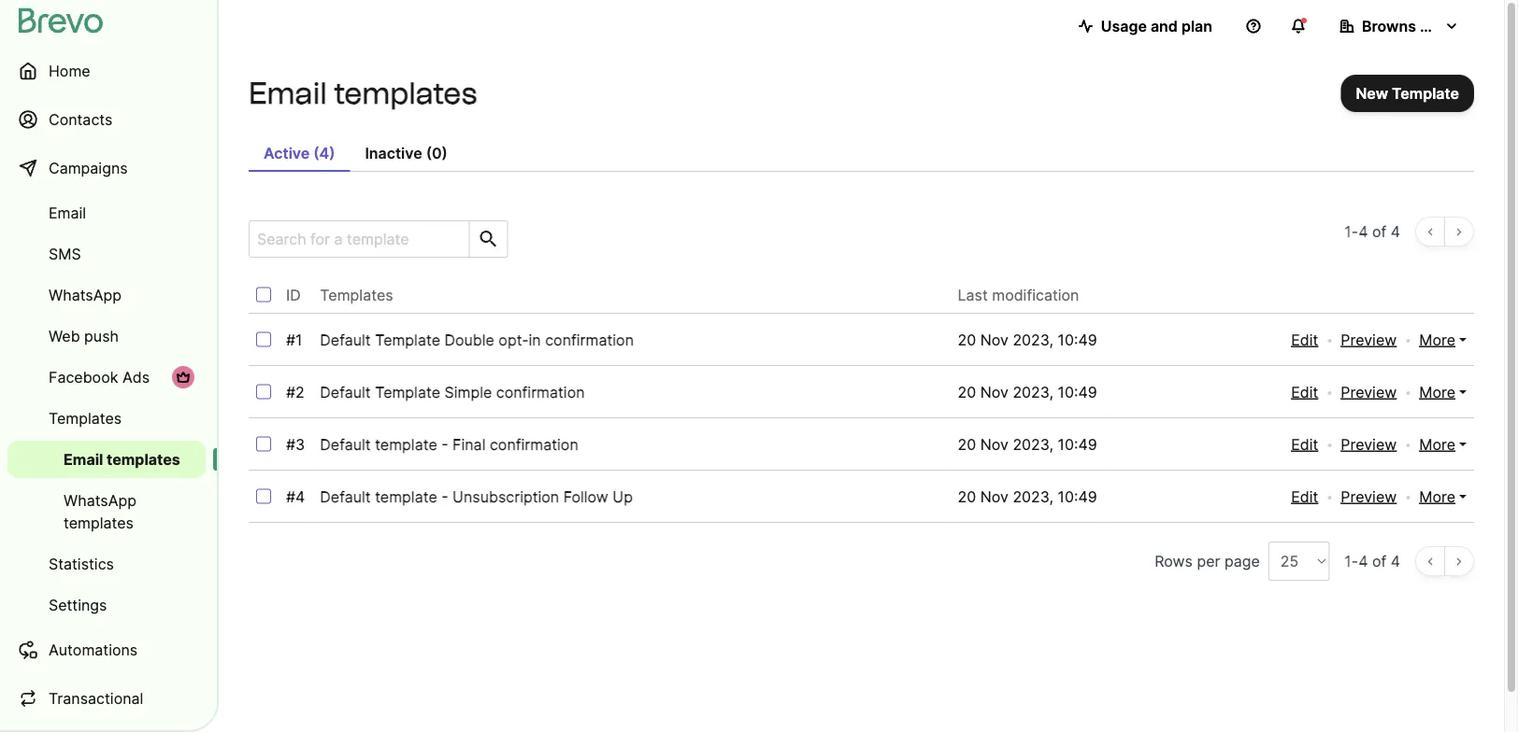 Task type: describe. For each thing, give the bounding box(es) containing it.
active ( 4 )
[[264, 144, 335, 162]]

page
[[1225, 553, 1260, 571]]

facebook ads
[[49, 368, 150, 387]]

2 preview link from the top
[[1341, 381, 1397, 404]]

preview for confirmation
[[1341, 436, 1397, 454]]

simple
[[445, 383, 492, 402]]

( for 4
[[313, 144, 319, 162]]

default template double opt-in confirmation link
[[320, 331, 634, 349]]

more for confirmation
[[1419, 436, 1456, 454]]

opt-
[[499, 331, 529, 349]]

whatsapp templates link
[[7, 482, 206, 542]]

) for active ( 4 )
[[329, 144, 335, 162]]

more button for confirmation
[[1419, 434, 1467, 456]]

browns
[[1362, 17, 1416, 35]]

usage
[[1101, 17, 1147, 35]]

sms
[[49, 245, 81, 263]]

templates inside email templates link
[[107, 451, 180, 469]]

template for unsubscription
[[375, 488, 437, 506]]

more button for follow
[[1419, 486, 1467, 509]]

email link
[[7, 194, 206, 232]]

double
[[445, 331, 494, 349]]

Campaign name search field
[[250, 222, 462, 257]]

2 edit from the top
[[1291, 383, 1319, 402]]

and
[[1151, 17, 1178, 35]]

facebook ads link
[[7, 359, 206, 396]]

2 20 from the top
[[958, 383, 976, 402]]

10:49 for confirmation
[[1058, 436, 1097, 454]]

campaigns
[[49, 159, 128, 177]]

facebook
[[49, 368, 118, 387]]

template for new template
[[1392, 84, 1459, 102]]

settings link
[[7, 587, 206, 625]]

left___rvooi image
[[176, 370, 191, 385]]

plan
[[1182, 17, 1213, 35]]

0 vertical spatial email
[[249, 75, 327, 111]]

transactional link
[[7, 677, 206, 722]]

# 1
[[286, 331, 302, 349]]

new template
[[1356, 84, 1459, 102]]

2 vertical spatial 1
[[1345, 553, 1352, 571]]

sms link
[[7, 236, 206, 273]]

20 nov 2023, 10:49 for confirmation
[[958, 436, 1097, 454]]

whatsapp link
[[7, 277, 206, 314]]

3
[[296, 436, 305, 454]]

default template - unsubscription follow up
[[320, 488, 633, 506]]

2 of from the top
[[1372, 553, 1387, 571]]

web
[[49, 327, 80, 345]]

nov for in
[[980, 331, 1009, 349]]

# 3
[[286, 436, 305, 454]]

rows
[[1155, 553, 1193, 571]]

template for default template simple confirmation
[[375, 383, 440, 402]]

final
[[453, 436, 486, 454]]

# for 2
[[286, 383, 296, 402]]

2 2023, from the top
[[1013, 383, 1054, 402]]

default for default template - final confirmation
[[320, 436, 371, 454]]

enterprise
[[1420, 17, 1495, 35]]

more for in
[[1419, 331, 1456, 349]]

2
[[296, 383, 305, 402]]

new template button
[[1341, 75, 1474, 112]]

browns enterprise button
[[1325, 7, 1495, 45]]

10:49 for in
[[1058, 331, 1097, 349]]

1 vertical spatial confirmation
[[496, 383, 585, 402]]

rows per page
[[1155, 553, 1260, 571]]

default template simple confirmation
[[320, 383, 585, 402]]

2 nov from the top
[[980, 383, 1009, 402]]

20 nov 2023, 10:49 for follow
[[958, 488, 1097, 506]]

2 preview from the top
[[1341, 383, 1397, 402]]

10:49 for follow
[[1058, 488, 1097, 506]]

email inside email templates link
[[64, 451, 103, 469]]

2 more button from the top
[[1419, 381, 1467, 404]]

2 edit link from the top
[[1291, 381, 1319, 404]]

web push link
[[7, 318, 206, 355]]



Task type: locate. For each thing, give the bounding box(es) containing it.
3 more from the top
[[1419, 436, 1456, 454]]

3 more button from the top
[[1419, 434, 1467, 456]]

# 4
[[286, 488, 305, 506]]

template left double
[[375, 331, 440, 349]]

preview for in
[[1341, 331, 1397, 349]]

3 edit from the top
[[1291, 436, 1319, 454]]

default template simple confirmation link
[[320, 383, 585, 402]]

# down '# 1'
[[286, 383, 296, 402]]

1 1 - 4 of 4 from the top
[[1345, 223, 1400, 241]]

3 edit link from the top
[[1291, 434, 1319, 456]]

last modification
[[958, 286, 1079, 304]]

settings
[[49, 596, 107, 615]]

templates down templates link
[[107, 451, 180, 469]]

push
[[84, 327, 119, 345]]

template
[[375, 436, 437, 454], [375, 488, 437, 506]]

edit for in
[[1291, 331, 1319, 349]]

up
[[613, 488, 633, 506]]

2 more from the top
[[1419, 383, 1456, 402]]

3 # from the top
[[286, 436, 296, 454]]

default template - final confirmation link
[[320, 436, 578, 454]]

active
[[264, 144, 310, 162]]

more for follow
[[1419, 488, 1456, 506]]

campaigns link
[[7, 146, 206, 191]]

0 vertical spatial confirmation
[[545, 331, 634, 349]]

# down the "id"
[[286, 331, 296, 349]]

1 horizontal spatial templates
[[320, 286, 393, 304]]

default template double opt-in confirmation
[[320, 331, 634, 349]]

unsubscription
[[453, 488, 559, 506]]

2 template from the top
[[375, 488, 437, 506]]

1 nov from the top
[[980, 331, 1009, 349]]

edit link for follow
[[1291, 486, 1319, 509]]

template for default template double opt-in confirmation
[[375, 331, 440, 349]]

0 horizontal spatial email templates
[[64, 451, 180, 469]]

1 vertical spatial email templates
[[64, 451, 180, 469]]

automations link
[[7, 628, 206, 673]]

2 vertical spatial email
[[64, 451, 103, 469]]

2 # from the top
[[286, 383, 296, 402]]

20 for confirmation
[[958, 436, 976, 454]]

1 of from the top
[[1372, 223, 1387, 241]]

follow
[[563, 488, 608, 506]]

0 vertical spatial template
[[375, 436, 437, 454]]

# down the # 3
[[286, 488, 296, 506]]

1 horizontal spatial email templates
[[249, 75, 477, 111]]

2023, for follow
[[1013, 488, 1054, 506]]

edit link for confirmation
[[1291, 434, 1319, 456]]

(
[[313, 144, 319, 162], [426, 144, 432, 162]]

preview link for in
[[1341, 329, 1397, 352]]

#
[[286, 331, 296, 349], [286, 383, 296, 402], [286, 436, 296, 454], [286, 488, 296, 506]]

whatsapp down email templates link
[[64, 492, 136, 510]]

20 for follow
[[958, 488, 976, 506]]

template down default template - final confirmation link
[[375, 488, 437, 506]]

whatsapp up the web push
[[49, 286, 122, 304]]

4 edit from the top
[[1291, 488, 1319, 506]]

4 more from the top
[[1419, 488, 1456, 506]]

0 vertical spatial templates
[[334, 75, 477, 111]]

template left final
[[375, 436, 437, 454]]

1 20 from the top
[[958, 331, 976, 349]]

1 vertical spatial whatsapp
[[64, 492, 136, 510]]

) right active
[[329, 144, 335, 162]]

home link
[[7, 49, 206, 93]]

4 nov from the top
[[980, 488, 1009, 506]]

2 vertical spatial template
[[375, 383, 440, 402]]

1 preview link from the top
[[1341, 329, 1397, 352]]

0 vertical spatial email templates
[[249, 75, 477, 111]]

0 horizontal spatial templates
[[49, 409, 122, 428]]

10:49
[[1058, 331, 1097, 349], [1058, 383, 1097, 402], [1058, 436, 1097, 454], [1058, 488, 1097, 506]]

20 nov 2023, 10:49 for in
[[958, 331, 1097, 349]]

template for final
[[375, 436, 437, 454]]

# down # 2
[[286, 436, 296, 454]]

1 vertical spatial template
[[375, 331, 440, 349]]

modification
[[992, 286, 1079, 304]]

whatsapp for whatsapp
[[49, 286, 122, 304]]

template right new in the top right of the page
[[1392, 84, 1459, 102]]

4 20 nov 2023, 10:49 from the top
[[958, 488, 1097, 506]]

templates
[[334, 75, 477, 111], [107, 451, 180, 469], [64, 514, 134, 532]]

preview for follow
[[1341, 488, 1397, 506]]

( right "inactive"
[[426, 144, 432, 162]]

nov
[[980, 331, 1009, 349], [980, 383, 1009, 402], [980, 436, 1009, 454], [980, 488, 1009, 506]]

3 10:49 from the top
[[1058, 436, 1097, 454]]

1 edit from the top
[[1291, 331, 1319, 349]]

template
[[1392, 84, 1459, 102], [375, 331, 440, 349], [375, 383, 440, 402]]

confirmation up unsubscription
[[490, 436, 578, 454]]

default right '# 1'
[[320, 331, 371, 349]]

email templates
[[249, 75, 477, 111], [64, 451, 180, 469]]

default right 2
[[320, 383, 371, 402]]

id
[[286, 286, 301, 304]]

) for inactive ( 0 )
[[442, 144, 448, 162]]

1
[[1345, 223, 1352, 241], [296, 331, 302, 349], [1345, 553, 1352, 571]]

2 ( from the left
[[426, 144, 432, 162]]

1 - 4 of 4
[[1345, 223, 1400, 241], [1345, 553, 1400, 571]]

2023, for confirmation
[[1013, 436, 1054, 454]]

( for 0
[[426, 144, 432, 162]]

email inside email link
[[49, 204, 86, 222]]

2 default from the top
[[320, 383, 371, 402]]

template left simple
[[375, 383, 440, 402]]

confirmation
[[545, 331, 634, 349], [496, 383, 585, 402], [490, 436, 578, 454]]

in
[[529, 331, 541, 349]]

4 more button from the top
[[1419, 486, 1467, 509]]

more button for in
[[1419, 329, 1467, 352]]

2 10:49 from the top
[[1058, 383, 1097, 402]]

per
[[1197, 553, 1221, 571]]

confirmation down in
[[496, 383, 585, 402]]

default right the # 4
[[320, 488, 371, 506]]

edit for follow
[[1291, 488, 1319, 506]]

of
[[1372, 223, 1387, 241], [1372, 553, 1387, 571]]

1 vertical spatial 1 - 4 of 4
[[1345, 553, 1400, 571]]

1 # from the top
[[286, 331, 296, 349]]

1 ( from the left
[[313, 144, 319, 162]]

2 1 - 4 of 4 from the top
[[1345, 553, 1400, 571]]

default for default template simple confirmation
[[320, 383, 371, 402]]

3 preview from the top
[[1341, 436, 1397, 454]]

home
[[49, 62, 90, 80]]

-
[[1352, 223, 1359, 241], [441, 436, 448, 454], [441, 488, 448, 506], [1352, 553, 1359, 571]]

edit link
[[1291, 329, 1319, 352], [1291, 381, 1319, 404], [1291, 434, 1319, 456], [1291, 486, 1319, 509]]

templates up inactive ( 0 )
[[334, 75, 477, 111]]

contacts
[[49, 110, 113, 129]]

1 vertical spatial templates
[[49, 409, 122, 428]]

default for default template - unsubscription follow up
[[320, 488, 371, 506]]

edit
[[1291, 331, 1319, 349], [1291, 383, 1319, 402], [1291, 436, 1319, 454], [1291, 488, 1319, 506]]

preview link for follow
[[1341, 486, 1397, 509]]

2 vertical spatial confirmation
[[490, 436, 578, 454]]

2023, for in
[[1013, 331, 1054, 349]]

template inside button
[[1392, 84, 1459, 102]]

4
[[319, 144, 329, 162], [1359, 223, 1368, 241], [1391, 223, 1400, 241], [296, 488, 305, 506], [1359, 553, 1368, 571], [1391, 553, 1400, 571]]

0 vertical spatial template
[[1392, 84, 1459, 102]]

default for default template double opt-in confirmation
[[320, 331, 371, 349]]

nov for confirmation
[[980, 436, 1009, 454]]

4 default from the top
[[320, 488, 371, 506]]

( right active
[[313, 144, 319, 162]]

contacts link
[[7, 97, 206, 142]]

3 20 nov 2023, 10:49 from the top
[[958, 436, 1097, 454]]

email templates up "inactive"
[[249, 75, 477, 111]]

1 preview from the top
[[1341, 331, 1397, 349]]

3 preview link from the top
[[1341, 434, 1397, 456]]

default right 3
[[320, 436, 371, 454]]

1 template from the top
[[375, 436, 437, 454]]

0
[[432, 144, 442, 162]]

4 preview link from the top
[[1341, 486, 1397, 509]]

preview link
[[1341, 329, 1397, 352], [1341, 381, 1397, 404], [1341, 434, 1397, 456], [1341, 486, 1397, 509]]

20
[[958, 331, 976, 349], [958, 383, 976, 402], [958, 436, 976, 454], [958, 488, 976, 506]]

web push
[[49, 327, 119, 345]]

inactive ( 0 )
[[365, 144, 448, 162]]

templates up statistics link
[[64, 514, 134, 532]]

1 vertical spatial 1
[[296, 331, 302, 349]]

3 default from the top
[[320, 436, 371, 454]]

email
[[249, 75, 327, 111], [49, 204, 86, 222], [64, 451, 103, 469]]

ads
[[122, 368, 150, 387]]

20 for in
[[958, 331, 976, 349]]

confirmation right in
[[545, 331, 634, 349]]

statistics
[[49, 555, 114, 574]]

4 20 from the top
[[958, 488, 976, 506]]

# for 1
[[286, 331, 296, 349]]

2 20 nov 2023, 10:49 from the top
[[958, 383, 1097, 402]]

default template - unsubscription follow up link
[[320, 488, 633, 506]]

templates down campaign name search box on the left of page
[[320, 286, 393, 304]]

1 default from the top
[[320, 331, 371, 349]]

1 edit link from the top
[[1291, 329, 1319, 352]]

edit link for in
[[1291, 329, 1319, 352]]

4 # from the top
[[286, 488, 296, 506]]

20 nov 2023, 10:49
[[958, 331, 1097, 349], [958, 383, 1097, 402], [958, 436, 1097, 454], [958, 488, 1097, 506]]

)
[[329, 144, 335, 162], [442, 144, 448, 162]]

0 vertical spatial templates
[[320, 286, 393, 304]]

edit for confirmation
[[1291, 436, 1319, 454]]

templates inside whatsapp templates
[[64, 514, 134, 532]]

3 nov from the top
[[980, 436, 1009, 454]]

automations
[[49, 641, 138, 660]]

1 2023, from the top
[[1013, 331, 1054, 349]]

1 vertical spatial templates
[[107, 451, 180, 469]]

0 vertical spatial 1 - 4 of 4
[[1345, 223, 1400, 241]]

3 20 from the top
[[958, 436, 976, 454]]

whatsapp for whatsapp templates
[[64, 492, 136, 510]]

usage and plan button
[[1064, 7, 1228, 45]]

0 vertical spatial whatsapp
[[49, 286, 122, 304]]

4 10:49 from the top
[[1058, 488, 1097, 506]]

1 more from the top
[[1419, 331, 1456, 349]]

whatsapp
[[49, 286, 122, 304], [64, 492, 136, 510]]

templates down facebook
[[49, 409, 122, 428]]

inactive
[[365, 144, 422, 162]]

4 2023, from the top
[[1013, 488, 1054, 506]]

1 horizontal spatial )
[[442, 144, 448, 162]]

email up active
[[249, 75, 327, 111]]

2 ) from the left
[[442, 144, 448, 162]]

4 preview from the top
[[1341, 488, 1397, 506]]

0 vertical spatial of
[[1372, 223, 1387, 241]]

templates
[[320, 286, 393, 304], [49, 409, 122, 428]]

more button
[[1419, 329, 1467, 352], [1419, 381, 1467, 404], [1419, 434, 1467, 456], [1419, 486, 1467, 509]]

default
[[320, 331, 371, 349], [320, 383, 371, 402], [320, 436, 371, 454], [320, 488, 371, 506]]

transactional
[[49, 690, 143, 708]]

email down templates link
[[64, 451, 103, 469]]

browns enterprise
[[1362, 17, 1495, 35]]

templates link
[[7, 400, 206, 438]]

statistics link
[[7, 546, 206, 583]]

0 horizontal spatial )
[[329, 144, 335, 162]]

3 2023, from the top
[[1013, 436, 1054, 454]]

) right "inactive"
[[442, 144, 448, 162]]

4 edit link from the top
[[1291, 486, 1319, 509]]

1 horizontal spatial (
[[426, 144, 432, 162]]

default template - final confirmation
[[320, 436, 578, 454]]

new
[[1356, 84, 1388, 102]]

email templates down templates link
[[64, 451, 180, 469]]

0 vertical spatial 1
[[1345, 223, 1352, 241]]

more
[[1419, 331, 1456, 349], [1419, 383, 1456, 402], [1419, 436, 1456, 454], [1419, 488, 1456, 506]]

1 ) from the left
[[329, 144, 335, 162]]

whatsapp templates
[[64, 492, 136, 532]]

preview
[[1341, 331, 1397, 349], [1341, 383, 1397, 402], [1341, 436, 1397, 454], [1341, 488, 1397, 506]]

email up sms
[[49, 204, 86, 222]]

0 horizontal spatial (
[[313, 144, 319, 162]]

email templates link
[[7, 441, 206, 479]]

usage and plan
[[1101, 17, 1213, 35]]

1 vertical spatial email
[[49, 204, 86, 222]]

# for 4
[[286, 488, 296, 506]]

preview link for confirmation
[[1341, 434, 1397, 456]]

# for 3
[[286, 436, 296, 454]]

1 20 nov 2023, 10:49 from the top
[[958, 331, 1097, 349]]

1 more button from the top
[[1419, 329, 1467, 352]]

# 2
[[286, 383, 305, 402]]

1 vertical spatial of
[[1372, 553, 1387, 571]]

last
[[958, 286, 988, 304]]

1 10:49 from the top
[[1058, 331, 1097, 349]]

2 vertical spatial templates
[[64, 514, 134, 532]]

1 vertical spatial template
[[375, 488, 437, 506]]

nov for follow
[[980, 488, 1009, 506]]



Task type: vqa. For each thing, say whether or not it's contained in the screenshot.
More button corresponding to Follow
yes



